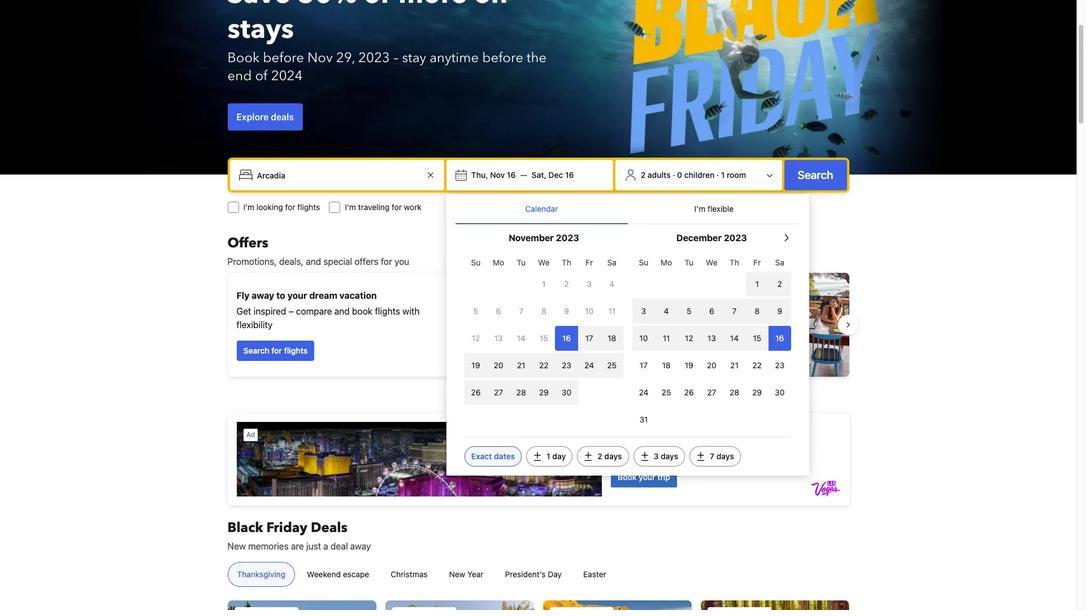 Task type: describe. For each thing, give the bounding box(es) containing it.
are
[[291, 541, 304, 552]]

find a stay link
[[552, 348, 606, 368]]

fly away to your dream vacation image
[[446, 285, 525, 365]]

christmas button
[[381, 562, 437, 587]]

advertisement region
[[228, 413, 849, 506]]

grid for december
[[632, 252, 791, 432]]

and inside fly away to your dream vacation get inspired – compare and book flights with flexibility
[[334, 306, 350, 317]]

th for november 2023
[[562, 258, 571, 267]]

16 November 2023 checkbox
[[555, 326, 578, 351]]

adults
[[648, 170, 671, 180]]

1 inside button
[[721, 170, 725, 180]]

the
[[527, 49, 547, 67]]

deal
[[331, 541, 348, 552]]

flexibility
[[237, 320, 273, 330]]

4 cell
[[655, 297, 678, 324]]

19 December 2023 checkbox
[[678, 353, 700, 378]]

14 November 2023 checkbox
[[510, 326, 533, 351]]

17 November 2023 checkbox
[[578, 326, 601, 351]]

1 before from the left
[[263, 49, 304, 67]]

14 for '14 december 2023' checkbox
[[730, 333, 739, 343]]

24 cell
[[578, 351, 601, 378]]

we for december
[[706, 258, 718, 267]]

21 for 21 december 2023 checkbox
[[730, 361, 739, 370]]

1 left day
[[547, 452, 550, 461]]

tab list inside main content
[[218, 562, 625, 588]]

27 December 2023 checkbox
[[700, 380, 723, 405]]

fr for december 2023
[[754, 258, 761, 267]]

26 for 26 checkbox
[[471, 388, 481, 397]]

exact dates
[[471, 452, 515, 461]]

17 December 2023 checkbox
[[632, 353, 655, 378]]

11 December 2023 checkbox
[[655, 326, 678, 351]]

2 November 2023 checkbox
[[555, 272, 578, 297]]

anytime
[[430, 49, 479, 67]]

18 November 2023 checkbox
[[601, 326, 623, 351]]

you
[[395, 257, 409, 267]]

room
[[727, 170, 746, 180]]

looking
[[257, 202, 283, 212]]

tab list containing calendar
[[456, 194, 800, 225]]

offers
[[355, 257, 378, 267]]

30 December 2023 checkbox
[[769, 380, 791, 405]]

just
[[306, 541, 321, 552]]

3 December 2023 checkbox
[[632, 299, 655, 324]]

day
[[552, 452, 566, 461]]

year
[[467, 570, 484, 579]]

1 inside checkbox
[[755, 279, 759, 289]]

1 day
[[547, 452, 566, 461]]

thu, nov 16 — sat, dec 16
[[471, 170, 574, 180]]

10 for 10 november 2023 option
[[585, 306, 594, 316]]

i'm flexible button
[[628, 194, 800, 224]]

escape
[[343, 570, 369, 579]]

promotions,
[[228, 257, 277, 267]]

at
[[624, 313, 632, 323]]

deals
[[271, 112, 294, 122]]

president's
[[505, 570, 546, 579]]

20 for the 20 december 2023 option on the bottom of page
[[707, 361, 717, 370]]

4 November 2023 checkbox
[[601, 272, 623, 297]]

11 for "11 november 2023" option
[[608, 306, 616, 316]]

2023 inside save 30% or more on stays book before nov 29, 2023 – stay anytime before the end of 2024
[[358, 49, 390, 67]]

22 December 2023 checkbox
[[746, 353, 769, 378]]

longest
[[596, 284, 629, 294]]

su for december
[[639, 258, 649, 267]]

2 inside 2 adults · 0 children · 1 room button
[[641, 170, 646, 180]]

2 horizontal spatial 3
[[654, 452, 659, 461]]

– inside fly away to your dream vacation get inspired – compare and book flights with flexibility
[[289, 306, 294, 317]]

7 days
[[710, 452, 734, 461]]

special
[[323, 257, 352, 267]]

3 for 3 december 2023 checkbox
[[641, 306, 646, 316]]

work
[[404, 202, 422, 212]]

many
[[600, 313, 622, 323]]

president's day
[[505, 570, 562, 579]]

to
[[276, 291, 285, 301]]

7 December 2023 checkbox
[[723, 299, 746, 324]]

20 cell
[[487, 351, 510, 378]]

4 for 4 december 2023 option
[[664, 306, 669, 316]]

your inside take your longest vacation yet browse properties offering long- term stays, many at reduced monthly rates.
[[574, 284, 594, 294]]

13 November 2023 checkbox
[[487, 326, 510, 351]]

10 cell
[[632, 324, 655, 351]]

8 for 8 december 2023 option
[[755, 306, 760, 316]]

2023 for november
[[556, 233, 579, 243]]

31 December 2023 checkbox
[[632, 408, 655, 432]]

27 November 2023 checkbox
[[487, 380, 510, 405]]

with
[[403, 306, 420, 317]]

mo for december
[[661, 258, 672, 267]]

7 cell
[[723, 297, 746, 324]]

new year
[[449, 570, 484, 579]]

day
[[548, 570, 562, 579]]

rates.
[[587, 327, 611, 337]]

21 cell
[[510, 351, 533, 378]]

9 cell
[[769, 297, 791, 324]]

your inside fly away to your dream vacation get inspired – compare and book flights with flexibility
[[288, 291, 307, 301]]

17 for 17 option
[[640, 361, 648, 370]]

book
[[228, 49, 260, 67]]

2 16 cell from the left
[[769, 324, 791, 351]]

thanksgiving
[[237, 570, 285, 579]]

27 for 27 option
[[707, 388, 716, 397]]

3 days
[[654, 452, 678, 461]]

28 December 2023 checkbox
[[723, 380, 746, 405]]

6 cell
[[700, 297, 723, 324]]

24 for "24" checkbox
[[639, 388, 649, 397]]

stay inside save 30% or more on stays book before nov 29, 2023 – stay anytime before the end of 2024
[[402, 49, 426, 67]]

explore deals link
[[228, 103, 303, 131]]

december
[[677, 233, 722, 243]]

tu for november
[[517, 258, 526, 267]]

easter button
[[574, 562, 616, 587]]

3 for 3 checkbox
[[587, 279, 592, 289]]

20 for 20 november 2023 checkbox
[[494, 361, 503, 370]]

for right "looking"
[[285, 202, 295, 212]]

sat, dec 16 button
[[527, 165, 579, 185]]

7 November 2023 checkbox
[[510, 299, 533, 324]]

monthly
[[552, 327, 585, 337]]

22 cell
[[533, 351, 555, 378]]

24 November 2023 checkbox
[[578, 353, 601, 378]]

grid for november
[[465, 252, 623, 405]]

end
[[228, 67, 252, 85]]

9 November 2023 checkbox
[[555, 299, 578, 324]]

23 for 23 checkbox
[[562, 361, 571, 370]]

2 before from the left
[[482, 49, 523, 67]]

6 for 6 november 2023 option
[[496, 306, 501, 316]]

region containing take your longest vacation yet
[[218, 268, 858, 382]]

19 for the 19 december 2023 checkbox
[[685, 361, 693, 370]]

browse
[[552, 300, 582, 310]]

14 December 2023 checkbox
[[723, 326, 746, 351]]

su for november
[[471, 258, 481, 267]]

new year button
[[439, 562, 493, 587]]

10 December 2023 checkbox
[[632, 326, 655, 351]]

13 December 2023 checkbox
[[700, 326, 723, 351]]

16 inside checkbox
[[562, 333, 571, 343]]

2 December 2023 checkbox
[[769, 272, 791, 297]]

1 horizontal spatial nov
[[490, 170, 505, 180]]

traveling
[[358, 202, 390, 212]]

for left work
[[392, 202, 402, 212]]

search for flights link
[[237, 341, 314, 361]]

1 horizontal spatial 7
[[710, 452, 715, 461]]

19 November 2023 checkbox
[[465, 353, 487, 378]]

16 December 2023 checkbox
[[769, 326, 791, 351]]

5 cell
[[678, 297, 700, 324]]

offers promotions, deals, and special offers for you
[[228, 234, 409, 267]]

dream
[[309, 291, 337, 301]]

book
[[352, 306, 373, 317]]

1 inside "option"
[[542, 279, 546, 289]]

19 cell
[[465, 351, 487, 378]]

1 · from the left
[[673, 170, 675, 180]]

8 November 2023 checkbox
[[533, 299, 555, 324]]

29 December 2023 checkbox
[[746, 380, 769, 405]]

christmas
[[391, 570, 428, 579]]

2023 for december
[[724, 233, 747, 243]]

away inside black friday deals new memories are just a deal away
[[350, 541, 371, 552]]

0
[[677, 170, 682, 180]]

stays,
[[573, 313, 597, 323]]

4 for 4 option
[[610, 279, 615, 289]]

for inside region
[[271, 346, 282, 356]]

offers
[[228, 234, 268, 253]]

2 days
[[598, 452, 622, 461]]

fly away to your dream vacation get inspired – compare and book flights with flexibility
[[237, 291, 420, 330]]

weekend escape
[[307, 570, 369, 579]]

2 cell
[[769, 270, 791, 297]]

23 December 2023 checkbox
[[769, 353, 791, 378]]

deals
[[311, 519, 347, 538]]

8 cell
[[746, 297, 769, 324]]

thu, nov 16 button
[[467, 165, 520, 185]]

on
[[474, 0, 508, 13]]

15 cell
[[746, 324, 769, 351]]

24 December 2023 checkbox
[[632, 380, 655, 405]]

2024
[[271, 67, 303, 85]]

exact
[[471, 452, 492, 461]]

23 for 23 december 2023 checkbox
[[775, 361, 785, 370]]

flights inside fly away to your dream vacation get inspired – compare and book flights with flexibility
[[375, 306, 400, 317]]

reduced
[[635, 313, 668, 323]]

2 right day
[[598, 452, 602, 461]]

9 for 9 'option'
[[564, 306, 569, 316]]

children
[[684, 170, 715, 180]]

22 November 2023 checkbox
[[533, 353, 555, 378]]

25 for 25 december 2023 checkbox
[[662, 388, 671, 397]]

calendar button
[[456, 194, 628, 224]]

flexible
[[708, 204, 734, 214]]

more
[[398, 0, 467, 13]]



Task type: vqa. For each thing, say whether or not it's contained in the screenshot.
the rightmost see
no



Task type: locate. For each thing, give the bounding box(es) containing it.
13 inside 13 checkbox
[[494, 333, 503, 343]]

0 horizontal spatial days
[[604, 452, 622, 461]]

– right inspired
[[289, 306, 294, 317]]

for down 'flexibility'
[[271, 346, 282, 356]]

tu
[[517, 258, 526, 267], [685, 258, 694, 267]]

10
[[585, 306, 594, 316], [640, 333, 648, 343]]

0 horizontal spatial 9
[[564, 306, 569, 316]]

9 December 2023 checkbox
[[769, 299, 791, 324]]

i'm looking for flights
[[243, 202, 320, 212]]

18
[[608, 333, 616, 343], [662, 361, 671, 370]]

0 vertical spatial 24
[[585, 361, 594, 370]]

november
[[509, 233, 554, 243]]

16 left — on the left top of the page
[[507, 170, 516, 180]]

11
[[608, 306, 616, 316], [663, 333, 670, 343]]

2023
[[358, 49, 390, 67], [556, 233, 579, 243], [724, 233, 747, 243]]

1 28 from the left
[[516, 388, 526, 397]]

away inside fly away to your dream vacation get inspired – compare and book flights with flexibility
[[252, 291, 274, 301]]

away right deal
[[350, 541, 371, 552]]

stay inside region
[[583, 353, 599, 362]]

your right to
[[288, 291, 307, 301]]

1 vertical spatial a
[[323, 541, 328, 552]]

1 horizontal spatial 12
[[685, 333, 693, 343]]

vacation up offering
[[631, 284, 669, 294]]

tu for december
[[685, 258, 694, 267]]

1 horizontal spatial 18
[[662, 361, 671, 370]]

8 right 7 checkbox
[[755, 306, 760, 316]]

0 horizontal spatial th
[[562, 258, 571, 267]]

nov inside save 30% or more on stays book before nov 29, 2023 – stay anytime before the end of 2024
[[307, 49, 333, 67]]

0 horizontal spatial 27
[[494, 388, 503, 397]]

24 for 24 november 2023 option
[[585, 361, 594, 370]]

25 December 2023 checkbox
[[655, 380, 678, 405]]

days for 3 days
[[661, 452, 678, 461]]

1 21 from the left
[[517, 361, 525, 370]]

1 fr from the left
[[586, 258, 593, 267]]

1 horizontal spatial 29
[[752, 388, 762, 397]]

29,
[[336, 49, 355, 67]]

2 horizontal spatial days
[[717, 452, 734, 461]]

days for 7 days
[[717, 452, 734, 461]]

or
[[364, 0, 392, 13]]

2 vertical spatial 3
[[654, 452, 659, 461]]

2 20 from the left
[[707, 361, 717, 370]]

23 cell
[[555, 351, 578, 378]]

fr up 3 checkbox
[[586, 258, 593, 267]]

0 horizontal spatial 24
[[585, 361, 594, 370]]

2 9 from the left
[[777, 306, 782, 316]]

6 inside option
[[496, 306, 501, 316]]

9 inside checkbox
[[777, 306, 782, 316]]

explore deals
[[237, 112, 294, 122]]

sat,
[[532, 170, 546, 180]]

23 inside 23 checkbox
[[562, 361, 571, 370]]

1 horizontal spatial and
[[334, 306, 350, 317]]

15 right '14 december 2023' checkbox
[[753, 333, 761, 343]]

2 26 from the left
[[684, 388, 694, 397]]

2 right 1 checkbox
[[778, 279, 782, 289]]

14 for 14 option
[[517, 333, 526, 343]]

29 inside option
[[752, 388, 762, 397]]

0 horizontal spatial tu
[[517, 258, 526, 267]]

24 inside option
[[585, 361, 594, 370]]

i'm inside i'm flexible button
[[694, 204, 706, 214]]

explore
[[237, 112, 269, 122]]

0 horizontal spatial away
[[252, 291, 274, 301]]

– right the 29,
[[393, 49, 399, 67]]

15 November 2023 checkbox
[[533, 326, 555, 351]]

main content
[[218, 234, 858, 610]]

1 12 from the left
[[472, 333, 480, 343]]

1 vertical spatial 18
[[662, 361, 671, 370]]

we down december 2023
[[706, 258, 718, 267]]

20 November 2023 checkbox
[[487, 353, 510, 378]]

15 right 14 option
[[540, 333, 548, 343]]

term
[[552, 313, 571, 323]]

15 for 15 checkbox
[[540, 333, 548, 343]]

new inside "new year" button
[[449, 570, 465, 579]]

22 inside "22 december 2023" option
[[753, 361, 762, 370]]

31
[[640, 415, 648, 424]]

27 cell
[[487, 378, 510, 405]]

13 for "13" checkbox
[[708, 333, 716, 343]]

1 23 from the left
[[562, 361, 571, 370]]

flights left with
[[375, 306, 400, 317]]

2 up browse on the right
[[564, 279, 569, 289]]

1 vertical spatial 11
[[663, 333, 670, 343]]

before left the
[[482, 49, 523, 67]]

12 inside cell
[[685, 333, 693, 343]]

black
[[228, 519, 263, 538]]

19
[[472, 361, 480, 370], [685, 361, 693, 370]]

16 cell
[[555, 324, 578, 351], [769, 324, 791, 351]]

6 left 7 checkbox
[[709, 306, 714, 316]]

2 days from the left
[[661, 452, 678, 461]]

take your longest vacation yet browse properties offering long- term stays, many at reduced monthly rates.
[[552, 284, 685, 337]]

nov
[[307, 49, 333, 67], [490, 170, 505, 180]]

flights right "looking"
[[297, 202, 320, 212]]

2 we from the left
[[706, 258, 718, 267]]

18 for 18 december 2023 "checkbox"
[[662, 361, 671, 370]]

3 right at
[[641, 306, 646, 316]]

sa up 2 cell
[[775, 258, 785, 267]]

28 for 28 december 2023 'checkbox'
[[730, 388, 739, 397]]

10 left many
[[585, 306, 594, 316]]

7 right 3 days
[[710, 452, 715, 461]]

17 inside checkbox
[[585, 333, 593, 343]]

10 for 10 december 2023 option
[[640, 333, 648, 343]]

su up offering
[[639, 258, 649, 267]]

your right the take
[[574, 284, 594, 294]]

thu,
[[471, 170, 488, 180]]

12 December 2023 checkbox
[[678, 326, 700, 351]]

1 vertical spatial tab list
[[218, 562, 625, 588]]

1 tu from the left
[[517, 258, 526, 267]]

12 for 5
[[472, 333, 480, 343]]

1 27 from the left
[[494, 388, 503, 397]]

26 for the 26 "option"
[[684, 388, 694, 397]]

1 horizontal spatial 6
[[709, 306, 714, 316]]

1 horizontal spatial 8
[[755, 306, 760, 316]]

14 right 13 checkbox
[[517, 333, 526, 343]]

20
[[494, 361, 503, 370], [707, 361, 717, 370]]

0 horizontal spatial i'm
[[345, 202, 356, 212]]

1 horizontal spatial 28
[[730, 388, 739, 397]]

18 inside 18 november 2023 option
[[608, 333, 616, 343]]

vacation up book
[[340, 291, 377, 301]]

3 inside cell
[[641, 306, 646, 316]]

i'm for i'm traveling for work
[[345, 202, 356, 212]]

13 right 12 november 2023 option
[[494, 333, 503, 343]]

sa for december 2023
[[775, 258, 785, 267]]

2 19 from the left
[[685, 361, 693, 370]]

0 vertical spatial 17
[[585, 333, 593, 343]]

28 inside 'checkbox'
[[730, 388, 739, 397]]

search inside button
[[798, 168, 833, 181]]

easter
[[583, 570, 606, 579]]

16 inside option
[[776, 333, 784, 343]]

12 right '11' checkbox
[[685, 333, 693, 343]]

0 vertical spatial –
[[393, 49, 399, 67]]

0 horizontal spatial before
[[263, 49, 304, 67]]

search for search
[[798, 168, 833, 181]]

26 November 2023 checkbox
[[465, 380, 487, 405]]

0 vertical spatial nov
[[307, 49, 333, 67]]

sa up 4 option
[[607, 258, 617, 267]]

0 horizontal spatial 18
[[608, 333, 616, 343]]

a inside region
[[577, 353, 581, 362]]

2 horizontal spatial 2023
[[724, 233, 747, 243]]

17 for 17 november 2023 checkbox
[[585, 333, 593, 343]]

dates
[[494, 452, 515, 461]]

Where are you going? field
[[252, 165, 424, 185]]

27 right 26 checkbox
[[494, 388, 503, 397]]

5 for 5 option
[[473, 306, 478, 316]]

2 grid from the left
[[632, 252, 791, 432]]

7 inside cell
[[732, 306, 737, 316]]

0 horizontal spatial 23
[[562, 361, 571, 370]]

6 December 2023 checkbox
[[700, 299, 723, 324]]

2 12 from the left
[[685, 333, 693, 343]]

1 sa from the left
[[607, 258, 617, 267]]

23 inside 23 december 2023 checkbox
[[775, 361, 785, 370]]

deals,
[[279, 257, 303, 267]]

15 December 2023 checkbox
[[746, 326, 769, 351]]

· left 0
[[673, 170, 675, 180]]

2 13 from the left
[[708, 333, 716, 343]]

i'm traveling for work
[[345, 202, 422, 212]]

0 horizontal spatial 4
[[610, 279, 615, 289]]

and left book
[[334, 306, 350, 317]]

21 for 21 checkbox
[[517, 361, 525, 370]]

a right find
[[577, 353, 581, 362]]

0 horizontal spatial 28
[[516, 388, 526, 397]]

22 inside 22 checkbox
[[539, 361, 549, 370]]

12
[[472, 333, 480, 343], [685, 333, 693, 343]]

29 cell
[[533, 378, 555, 405]]

th for december 2023
[[730, 258, 739, 267]]

15 inside checkbox
[[540, 333, 548, 343]]

9
[[564, 306, 569, 316], [777, 306, 782, 316]]

2 adults · 0 children · 1 room button
[[620, 164, 777, 186]]

1 cell
[[746, 270, 769, 297]]

1 th from the left
[[562, 258, 571, 267]]

a
[[577, 353, 581, 362], [323, 541, 328, 552]]

we up 1 november 2023 "option"
[[538, 258, 550, 267]]

take your longest vacation yet image
[[748, 273, 849, 377]]

0 vertical spatial 10
[[585, 306, 594, 316]]

26 left 27 november 2023 checkbox
[[471, 388, 481, 397]]

0 vertical spatial 25
[[607, 361, 617, 370]]

mo for november
[[493, 258, 504, 267]]

12 for 11
[[685, 333, 693, 343]]

– inside save 30% or more on stays book before nov 29, 2023 – stay anytime before the end of 2024
[[393, 49, 399, 67]]

11 for '11' checkbox
[[663, 333, 670, 343]]

10 down reduced
[[640, 333, 648, 343]]

1 horizontal spatial 4
[[664, 306, 669, 316]]

1 vertical spatial nov
[[490, 170, 505, 180]]

25 cell
[[601, 351, 623, 378]]

8 for 8 option
[[541, 306, 546, 316]]

11 cell
[[655, 324, 678, 351]]

27 right the 26 "option"
[[707, 388, 716, 397]]

0 horizontal spatial 29
[[539, 388, 549, 397]]

2023 right november
[[556, 233, 579, 243]]

search for search for flights
[[243, 346, 269, 356]]

19 left the 20 december 2023 option on the bottom of page
[[685, 361, 693, 370]]

14
[[517, 333, 526, 343], [730, 333, 739, 343]]

1 horizontal spatial tu
[[685, 258, 694, 267]]

3 November 2023 checkbox
[[578, 272, 601, 297]]

before
[[263, 49, 304, 67], [482, 49, 523, 67]]

6 November 2023 checkbox
[[487, 299, 510, 324]]

and inside the offers promotions, deals, and special offers for you
[[306, 257, 321, 267]]

1 horizontal spatial your
[[574, 284, 594, 294]]

and right deals,
[[306, 257, 321, 267]]

0 horizontal spatial su
[[471, 258, 481, 267]]

1 mo from the left
[[493, 258, 504, 267]]

new left year
[[449, 570, 465, 579]]

0 horizontal spatial 19
[[472, 361, 480, 370]]

1 13 from the left
[[494, 333, 503, 343]]

stay left "anytime" at top
[[402, 49, 426, 67]]

vacation inside fly away to your dream vacation get inspired – compare and book flights with flexibility
[[340, 291, 377, 301]]

weekend escape button
[[297, 562, 379, 587]]

1 horizontal spatial 16 cell
[[769, 324, 791, 351]]

24 inside checkbox
[[639, 388, 649, 397]]

17 cell
[[578, 324, 601, 351]]

22 left 23 checkbox
[[539, 361, 549, 370]]

save
[[228, 0, 290, 13]]

1 6 from the left
[[496, 306, 501, 316]]

10 inside option
[[585, 306, 594, 316]]

1 horizontal spatial days
[[661, 452, 678, 461]]

19 left 20 november 2023 checkbox
[[472, 361, 480, 370]]

0 horizontal spatial 16 cell
[[555, 324, 578, 351]]

2 30 from the left
[[775, 388, 785, 397]]

18 right 17 option
[[662, 361, 671, 370]]

10 November 2023 checkbox
[[578, 299, 601, 324]]

properties
[[584, 300, 626, 310]]

calendar
[[525, 204, 558, 214]]

president's day button
[[495, 562, 571, 587]]

1 left the take
[[542, 279, 546, 289]]

vacation inside take your longest vacation yet browse properties offering long- term stays, many at reduced monthly rates.
[[631, 284, 669, 294]]

2 th from the left
[[730, 258, 739, 267]]

mo up 6 november 2023 option
[[493, 258, 504, 267]]

1 horizontal spatial 3
[[641, 306, 646, 316]]

1 vertical spatial stay
[[583, 353, 599, 362]]

3 cell
[[632, 297, 655, 324]]

nov left the 29,
[[307, 49, 333, 67]]

28 cell
[[510, 378, 533, 405]]

search for flights
[[243, 346, 308, 356]]

progress bar
[[523, 386, 554, 391]]

0 horizontal spatial 17
[[585, 333, 593, 343]]

december 2023
[[677, 233, 747, 243]]

0 horizontal spatial 25
[[607, 361, 617, 370]]

1 vertical spatial –
[[289, 306, 294, 317]]

0 vertical spatial 11
[[608, 306, 616, 316]]

th down december 2023
[[730, 258, 739, 267]]

30 for 30 november 2023 option
[[562, 388, 572, 397]]

thanksgiving button
[[228, 562, 295, 587]]

10 inside option
[[640, 333, 648, 343]]

24 right 23 checkbox
[[585, 361, 594, 370]]

28 inside checkbox
[[516, 388, 526, 397]]

we for november
[[538, 258, 550, 267]]

0 vertical spatial stay
[[402, 49, 426, 67]]

0 horizontal spatial fr
[[586, 258, 593, 267]]

away
[[252, 291, 274, 301], [350, 541, 371, 552]]

28 November 2023 checkbox
[[510, 380, 533, 405]]

2 inside 2 december 2023 option
[[778, 279, 782, 289]]

su up 5 option
[[471, 258, 481, 267]]

29 right 28 checkbox
[[539, 388, 549, 397]]

2 5 from the left
[[687, 306, 692, 316]]

new down black
[[228, 541, 246, 552]]

1 vertical spatial and
[[334, 306, 350, 317]]

mo up yet
[[661, 258, 672, 267]]

11 inside option
[[608, 306, 616, 316]]

region
[[218, 268, 858, 382]]

1 November 2023 checkbox
[[533, 272, 555, 297]]

5 December 2023 checkbox
[[678, 299, 700, 324]]

we
[[538, 258, 550, 267], [706, 258, 718, 267]]

friday
[[267, 519, 307, 538]]

30 right 29 november 2023 checkbox
[[562, 388, 572, 397]]

28 right 27 option
[[730, 388, 739, 397]]

2 28 from the left
[[730, 388, 739, 397]]

2 22 from the left
[[753, 361, 762, 370]]

26 cell
[[465, 378, 487, 405]]

17 down stays, on the right bottom
[[585, 333, 593, 343]]

18 for 18 november 2023 option
[[608, 333, 616, 343]]

fr up the 1 cell
[[754, 258, 761, 267]]

2 sa from the left
[[775, 258, 785, 267]]

29 for 29 december 2023 option
[[752, 388, 762, 397]]

1 9 from the left
[[564, 306, 569, 316]]

24
[[585, 361, 594, 370], [639, 388, 649, 397]]

22 right 21 december 2023 checkbox
[[753, 361, 762, 370]]

4 right offering
[[664, 306, 669, 316]]

1 horizontal spatial new
[[449, 570, 465, 579]]

13 cell
[[700, 324, 723, 351]]

take
[[552, 284, 572, 294]]

0 horizontal spatial search
[[243, 346, 269, 356]]

memories
[[248, 541, 289, 552]]

30 cell
[[555, 378, 578, 405]]

1 horizontal spatial 24
[[639, 388, 649, 397]]

1 horizontal spatial 22
[[753, 361, 762, 370]]

17 inside option
[[640, 361, 648, 370]]

14 right "13" checkbox
[[730, 333, 739, 343]]

13 left '14 december 2023' checkbox
[[708, 333, 716, 343]]

8 inside cell
[[755, 306, 760, 316]]

a right the just on the left bottom
[[323, 541, 328, 552]]

1 30 from the left
[[562, 388, 572, 397]]

27 inside option
[[707, 388, 716, 397]]

16 right dec
[[565, 170, 574, 180]]

i'm
[[243, 202, 254, 212]]

24 left 25 december 2023 checkbox
[[639, 388, 649, 397]]

0 horizontal spatial 7
[[519, 306, 523, 316]]

1 horizontal spatial 27
[[707, 388, 716, 397]]

tu down the "december"
[[685, 258, 694, 267]]

1 vertical spatial search
[[243, 346, 269, 356]]

1 su from the left
[[471, 258, 481, 267]]

th
[[562, 258, 571, 267], [730, 258, 739, 267]]

2 tu from the left
[[685, 258, 694, 267]]

0 horizontal spatial 5
[[473, 306, 478, 316]]

long-
[[663, 300, 685, 310]]

1 14 from the left
[[517, 333, 526, 343]]

13
[[494, 333, 503, 343], [708, 333, 716, 343]]

1 26 from the left
[[471, 388, 481, 397]]

2 vertical spatial flights
[[284, 346, 308, 356]]

0 horizontal spatial 30
[[562, 388, 572, 397]]

2 27 from the left
[[707, 388, 716, 397]]

26 December 2023 checkbox
[[678, 380, 700, 405]]

0 vertical spatial 4
[[610, 279, 615, 289]]

30 inside checkbox
[[775, 388, 785, 397]]

6 right 5 option
[[496, 306, 501, 316]]

1 vertical spatial new
[[449, 570, 465, 579]]

2 su from the left
[[639, 258, 649, 267]]

0 horizontal spatial grid
[[465, 252, 623, 405]]

12 left 13 checkbox
[[472, 333, 480, 343]]

1 grid from the left
[[465, 252, 623, 405]]

22 for 22 checkbox on the bottom
[[539, 361, 549, 370]]

grid
[[465, 252, 623, 405], [632, 252, 791, 432]]

20 December 2023 checkbox
[[700, 353, 723, 378]]

19 for 19 checkbox
[[472, 361, 480, 370]]

fr for november 2023
[[586, 258, 593, 267]]

—
[[520, 170, 527, 180]]

6 for 6 checkbox at the right
[[709, 306, 714, 316]]

1 horizontal spatial 14
[[730, 333, 739, 343]]

26 inside "option"
[[684, 388, 694, 397]]

27 for 27 november 2023 checkbox
[[494, 388, 503, 397]]

11 left at
[[608, 306, 616, 316]]

2 29 from the left
[[752, 388, 762, 397]]

23 November 2023 checkbox
[[555, 353, 578, 378]]

14 inside checkbox
[[730, 333, 739, 343]]

fr
[[586, 258, 593, 267], [754, 258, 761, 267]]

25 right 24 november 2023 option
[[607, 361, 617, 370]]

th up the 2 november 2023 "option"
[[562, 258, 571, 267]]

1 horizontal spatial 5
[[687, 306, 692, 316]]

0 horizontal spatial a
[[323, 541, 328, 552]]

21 inside cell
[[517, 361, 525, 370]]

28 right 27 november 2023 checkbox
[[516, 388, 526, 397]]

0 horizontal spatial 10
[[585, 306, 594, 316]]

black friday deals new memories are just a deal away
[[228, 519, 371, 552]]

0 horizontal spatial 26
[[471, 388, 481, 397]]

0 horizontal spatial 14
[[517, 333, 526, 343]]

0 horizontal spatial 15
[[540, 333, 548, 343]]

1 29 from the left
[[539, 388, 549, 397]]

5 for 5 december 2023 checkbox at the right of the page
[[687, 306, 692, 316]]

nov right thu,
[[490, 170, 505, 180]]

11 November 2023 checkbox
[[601, 299, 623, 324]]

7 right 6 november 2023 option
[[519, 306, 523, 316]]

1 horizontal spatial away
[[350, 541, 371, 552]]

9 right 8 december 2023 option
[[777, 306, 782, 316]]

stays
[[228, 11, 294, 48]]

1 horizontal spatial th
[[730, 258, 739, 267]]

days for 2 days
[[604, 452, 622, 461]]

1 horizontal spatial a
[[577, 353, 581, 362]]

i'm flexible
[[694, 204, 734, 214]]

1 we from the left
[[538, 258, 550, 267]]

1 15 from the left
[[540, 333, 548, 343]]

0 horizontal spatial we
[[538, 258, 550, 267]]

a inside black friday deals new memories are just a deal away
[[323, 541, 328, 552]]

0 vertical spatial a
[[577, 353, 581, 362]]

1 horizontal spatial fr
[[754, 258, 761, 267]]

1 16 cell from the left
[[555, 324, 578, 351]]

tab list
[[456, 194, 800, 225], [218, 562, 625, 588]]

0 horizontal spatial and
[[306, 257, 321, 267]]

offering
[[629, 300, 661, 310]]

25 for 25 november 2023 checkbox
[[607, 361, 617, 370]]

2 · from the left
[[717, 170, 719, 180]]

0 horizontal spatial 12
[[472, 333, 480, 343]]

25 right "24" checkbox
[[662, 388, 671, 397]]

15 inside "option"
[[753, 333, 761, 343]]

find
[[559, 353, 575, 362]]

29 inside checkbox
[[539, 388, 549, 397]]

1 horizontal spatial grid
[[632, 252, 791, 432]]

1 5 from the left
[[473, 306, 478, 316]]

28 for 28 checkbox
[[516, 388, 526, 397]]

1 22 from the left
[[539, 361, 549, 370]]

· right children
[[717, 170, 719, 180]]

30%
[[297, 0, 357, 13]]

13 for 13 checkbox
[[494, 333, 503, 343]]

7 right 6 checkbox at the right
[[732, 306, 737, 316]]

11 right 10 december 2023 option
[[663, 333, 670, 343]]

30 inside option
[[562, 388, 572, 397]]

13 inside checkbox
[[708, 333, 716, 343]]

1 horizontal spatial we
[[706, 258, 718, 267]]

away up inspired
[[252, 291, 274, 301]]

1 horizontal spatial stay
[[583, 353, 599, 362]]

weekend
[[307, 570, 341, 579]]

i'm left traveling at the top left of the page
[[345, 202, 356, 212]]

29 November 2023 checkbox
[[533, 380, 555, 405]]

tab list containing thanksgiving
[[218, 562, 625, 588]]

21 right the 20 december 2023 option on the bottom of page
[[730, 361, 739, 370]]

0 horizontal spatial 2023
[[358, 49, 390, 67]]

18 cell
[[601, 324, 623, 351]]

4 December 2023 checkbox
[[655, 299, 678, 324]]

12 November 2023 checkbox
[[465, 326, 487, 351]]

4 inside cell
[[664, 306, 669, 316]]

5 right the long- on the right of page
[[687, 306, 692, 316]]

25 inside 'cell'
[[607, 361, 617, 370]]

11 inside checkbox
[[663, 333, 670, 343]]

mo
[[493, 258, 504, 267], [661, 258, 672, 267]]

1 8 from the left
[[541, 306, 546, 316]]

29 right 28 december 2023 'checkbox'
[[752, 388, 762, 397]]

5 inside checkbox
[[687, 306, 692, 316]]

new
[[228, 541, 246, 552], [449, 570, 465, 579]]

9 for '9' checkbox
[[777, 306, 782, 316]]

0 horizontal spatial sa
[[607, 258, 617, 267]]

2023 down flexible
[[724, 233, 747, 243]]

2 adults · 0 children · 1 room
[[641, 170, 746, 180]]

30 for the 30 december 2023 checkbox
[[775, 388, 785, 397]]

2 fr from the left
[[754, 258, 761, 267]]

2 6 from the left
[[709, 306, 714, 316]]

yet
[[671, 284, 685, 294]]

3 days from the left
[[717, 452, 734, 461]]

1 horizontal spatial before
[[482, 49, 523, 67]]

19 inside cell
[[472, 361, 480, 370]]

1 days from the left
[[604, 452, 622, 461]]

21 December 2023 checkbox
[[723, 353, 746, 378]]

2 23 from the left
[[775, 361, 785, 370]]

0 horizontal spatial stay
[[402, 49, 426, 67]]

i'm for i'm flexible
[[694, 204, 706, 214]]

0 horizontal spatial –
[[289, 306, 294, 317]]

0 horizontal spatial 8
[[541, 306, 546, 316]]

1 December 2023 checkbox
[[746, 272, 769, 297]]

inspired
[[254, 306, 286, 317]]

5 inside option
[[473, 306, 478, 316]]

2 8 from the left
[[755, 306, 760, 316]]

16 right 15 "option"
[[776, 333, 784, 343]]

18 inside 18 december 2023 "checkbox"
[[662, 361, 671, 370]]

17
[[585, 333, 593, 343], [640, 361, 648, 370]]

20 inside option
[[707, 361, 717, 370]]

29 for 29 november 2023 checkbox
[[539, 388, 549, 397]]

progress bar inside main content
[[523, 386, 554, 391]]

27
[[494, 388, 503, 397], [707, 388, 716, 397]]

1 horizontal spatial 17
[[640, 361, 648, 370]]

for left you
[[381, 257, 392, 267]]

14 cell
[[723, 324, 746, 351]]

8
[[541, 306, 546, 316], [755, 306, 760, 316]]

of
[[255, 67, 268, 85]]

2 15 from the left
[[753, 333, 761, 343]]

november 2023
[[509, 233, 579, 243]]

2 14 from the left
[[730, 333, 739, 343]]

main content containing offers
[[218, 234, 858, 610]]

0 vertical spatial search
[[798, 168, 833, 181]]

27 inside checkbox
[[494, 388, 503, 397]]

2 inside "option"
[[564, 279, 569, 289]]

1 left the 'room'
[[721, 170, 725, 180]]

flights down the compare
[[284, 346, 308, 356]]

8 left the term
[[541, 306, 546, 316]]

6 inside checkbox
[[709, 306, 714, 316]]

·
[[673, 170, 675, 180], [717, 170, 719, 180]]

save 30% or more on stays book before nov 29, 2023 – stay anytime before the end of 2024
[[228, 0, 547, 85]]

18 down many
[[608, 333, 616, 343]]

0 vertical spatial flights
[[297, 202, 320, 212]]

20 inside checkbox
[[494, 361, 503, 370]]

18 December 2023 checkbox
[[655, 353, 678, 378]]

0 horizontal spatial 20
[[494, 361, 503, 370]]

22 for "22 december 2023" option
[[753, 361, 762, 370]]

2 21 from the left
[[730, 361, 739, 370]]

25 November 2023 checkbox
[[601, 353, 623, 378]]

sa for november 2023
[[607, 258, 617, 267]]

26 inside checkbox
[[471, 388, 481, 397]]

1 vertical spatial 25
[[662, 388, 671, 397]]

14 inside option
[[517, 333, 526, 343]]

21 November 2023 checkbox
[[510, 353, 533, 378]]

1 horizontal spatial 20
[[707, 361, 717, 370]]

i'm left flexible
[[694, 204, 706, 214]]

15 for 15 "option"
[[753, 333, 761, 343]]

tu down november
[[517, 258, 526, 267]]

1 20 from the left
[[494, 361, 503, 370]]

1 horizontal spatial 25
[[662, 388, 671, 397]]

12 cell
[[678, 324, 700, 351]]

9 inside 'option'
[[564, 306, 569, 316]]

1 19 from the left
[[472, 361, 480, 370]]

2 mo from the left
[[661, 258, 672, 267]]

20 right the 19 december 2023 checkbox
[[707, 361, 717, 370]]

8 December 2023 checkbox
[[746, 299, 769, 324]]

for inside the offers promotions, deals, and special offers for you
[[381, 257, 392, 267]]

1 horizontal spatial 23
[[775, 361, 785, 370]]

17 left 18 december 2023 "checkbox"
[[640, 361, 648, 370]]

15
[[540, 333, 548, 343], [753, 333, 761, 343]]

find a stay
[[559, 353, 599, 362]]

20 right 19 checkbox
[[494, 361, 503, 370]]

30 November 2023 checkbox
[[555, 380, 578, 405]]

5 November 2023 checkbox
[[465, 299, 487, 324]]

new inside black friday deals new memories are just a deal away
[[228, 541, 246, 552]]

0 vertical spatial new
[[228, 541, 246, 552]]



